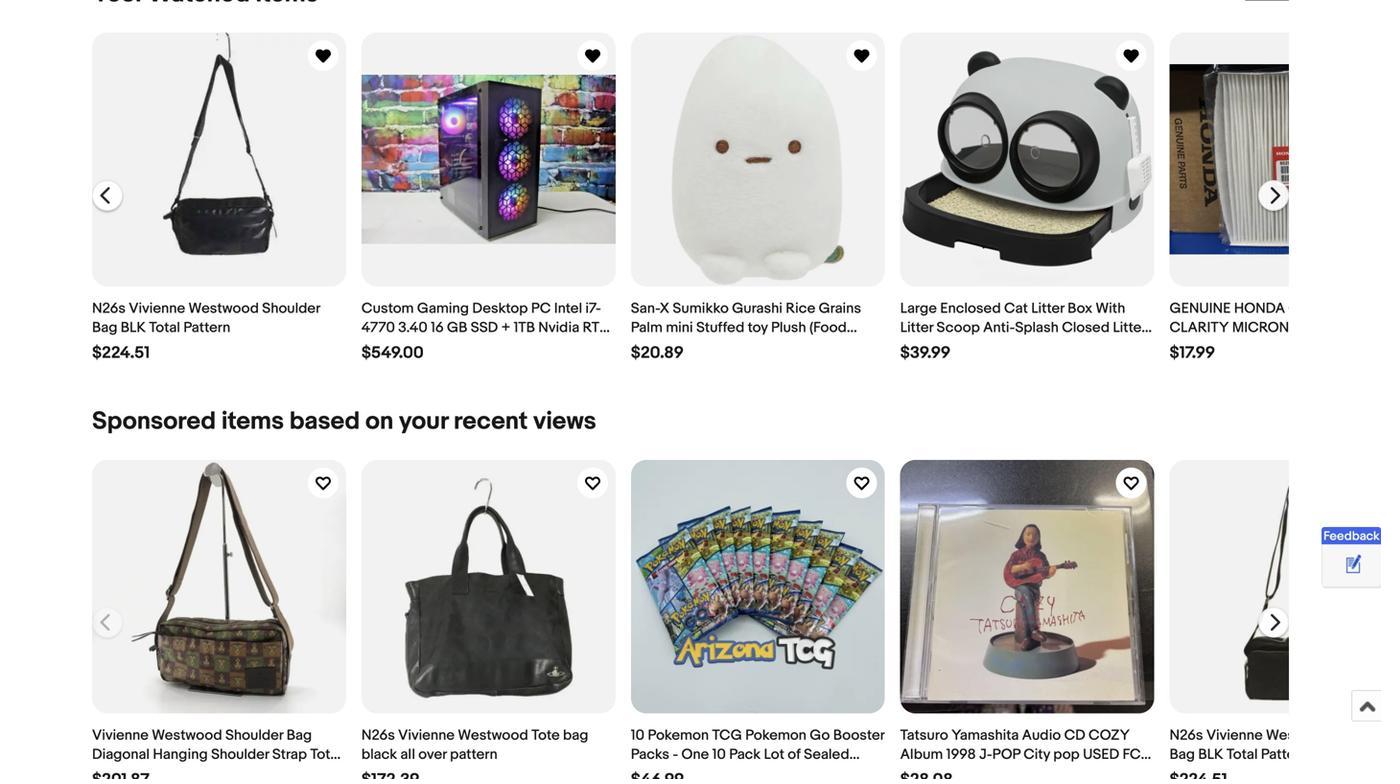 Task type: locate. For each thing, give the bounding box(es) containing it.
rtx
[[583, 319, 610, 336]]

sumikko
[[673, 300, 729, 317]]

2 pokemon from the left
[[745, 728, 807, 745]]

n26s inside n26s vivienne westwood shoulder bag blk total pattern $224.51
[[92, 300, 126, 317]]

0 vertical spatial total
[[149, 319, 180, 336]]

10 down tcg
[[712, 747, 726, 764]]

0 horizontal spatial pattern
[[92, 766, 139, 780]]

closed
[[1062, 319, 1110, 336]]

0 horizontal spatial pokemon
[[648, 728, 709, 745]]

n26s for pattern
[[362, 728, 395, 745]]

custom gaming desktop pc intel i7- 4770 3.40 16 gb ssd + 1tb nvidia rtx 2060 6 gb
[[362, 300, 610, 356]]

gurashi
[[732, 300, 783, 317]]

ssd
[[471, 319, 498, 336]]

1 horizontal spatial 10
[[712, 747, 726, 764]]

n26s vivienne westwood should link
[[1170, 460, 1381, 780]]

bag inside vivienne westwood shoulder bag diagonal hanging shoulder strap total pattern
[[287, 728, 312, 745]]

$224.51 text field
[[92, 343, 150, 363]]

westwood inside 'n26s vivienne westwood tote bag black all over pattern'
[[458, 728, 528, 745]]

gb right the 16
[[447, 319, 468, 336]]

1 vertical spatial gb
[[411, 338, 431, 356]]

desktop
[[472, 300, 528, 317]]

boxes
[[900, 338, 941, 356]]

$549.00
[[362, 343, 424, 363]]

gb right 6
[[411, 338, 431, 356]]

large enclosed cat litter box with litter scoop anti-splash closed litter boxes
[[900, 300, 1146, 356]]

feedback
[[1324, 530, 1380, 544]]

0 horizontal spatial bag
[[92, 319, 117, 336]]

n26s up black on the left of page
[[362, 728, 395, 745]]

sponsored items based on your recent views
[[92, 407, 596, 437]]

bag
[[92, 319, 117, 336], [287, 728, 312, 745]]

litter
[[1031, 300, 1065, 317], [900, 319, 934, 336], [1113, 319, 1146, 336]]

pattern inside vivienne westwood shoulder bag diagonal hanging shoulder strap total pattern
[[92, 766, 139, 780]]

vivienne for n26s vivienne westwood shoulder bag blk total pattern $224.51
[[129, 300, 185, 317]]

air
[[1339, 319, 1362, 336]]

pokemon
[[648, 728, 709, 745], [745, 728, 807, 745]]

pattern right blk
[[183, 319, 230, 336]]

new
[[697, 338, 726, 356]]

litter down 'with'
[[1113, 319, 1146, 336]]

fc
[[1123, 747, 1141, 764]]

tatsuro
[[900, 728, 948, 745]]

1 vertical spatial pattern
[[92, 766, 139, 780]]

litter up splash
[[1031, 300, 1065, 317]]

None text field
[[631, 771, 684, 780], [900, 771, 953, 780], [631, 771, 684, 780], [900, 771, 953, 780]]

total
[[149, 319, 180, 336], [310, 747, 342, 764]]

tcg
[[712, 728, 742, 745]]

pattern down diagonal
[[92, 766, 139, 780]]

booster
[[833, 728, 885, 745]]

0 vertical spatial shoulder
[[262, 300, 320, 317]]

westwood inside vivienne westwood shoulder bag diagonal hanging shoulder strap total pattern
[[152, 728, 222, 745]]

1 vertical spatial bag
[[287, 728, 312, 745]]

all
[[400, 747, 415, 764]]

1 vertical spatial 10
[[712, 747, 726, 764]]

0 vertical spatial bag
[[92, 319, 117, 336]]

pokemon up -
[[648, 728, 709, 745]]

packs
[[631, 747, 670, 764], [631, 766, 670, 780]]

$549.00 text field
[[362, 343, 424, 363]]

westwood inside n26s vivienne westwood shoulder bag blk total pattern $224.51
[[189, 300, 259, 317]]

n26s vivienne westwood tote bag black all over pattern link
[[362, 460, 616, 780]]

pack
[[729, 747, 761, 764]]

westwood inside n26s vivienne westwood should
[[1266, 728, 1337, 745]]

cd
[[1064, 728, 1086, 745]]

10
[[631, 728, 645, 745], [712, 747, 726, 764]]

recent
[[454, 407, 528, 437]]

san-
[[631, 300, 660, 317]]

hanging
[[153, 747, 208, 764]]

2 horizontal spatial n26s
[[1170, 728, 1203, 745]]

vivienne inside 'n26s vivienne westwood tote bag black all over pattern'
[[398, 728, 455, 745]]

tatsuro yamashita audio cd cozy album 1998 j-pop city pop used fc from japan
[[900, 728, 1141, 780]]

cabin
[[1293, 319, 1336, 336]]

grains
[[819, 300, 861, 317]]

$224.51
[[92, 343, 150, 363]]

bag
[[563, 728, 588, 745]]

items
[[221, 407, 284, 437]]

3.40
[[398, 319, 428, 336]]

1 vertical spatial total
[[310, 747, 342, 764]]

should
[[1340, 728, 1381, 745]]

cozy
[[1089, 728, 1130, 745]]

palm
[[631, 319, 663, 336]]

total right strap
[[310, 747, 342, 764]]

box
[[1068, 300, 1093, 317]]

n26s up blk
[[92, 300, 126, 317]]

1 vertical spatial packs
[[631, 766, 670, 780]]

n26s vivienne westwood should
[[1170, 728, 1381, 764]]

1 vertical spatial shoulder
[[225, 728, 283, 745]]

1 horizontal spatial total
[[310, 747, 342, 764]]

strap
[[272, 747, 307, 764]]

4770
[[362, 319, 395, 336]]

n26s right cozy
[[1170, 728, 1203, 745]]

vivienne inside n26s vivienne westwood should
[[1207, 728, 1263, 745]]

10 pokemon tcg pokemon go booster packs - one 10 pack lot of sealed packs link
[[631, 460, 885, 780]]

j-
[[979, 747, 993, 764]]

one
[[682, 747, 709, 764]]

pop
[[993, 747, 1021, 764]]

vivienne for n26s vivienne westwood tote bag black all over pattern
[[398, 728, 455, 745]]

bag up strap
[[287, 728, 312, 745]]

0 vertical spatial packs
[[631, 747, 670, 764]]

westwood for n26s vivienne westwood should
[[1266, 728, 1337, 745]]

pc
[[531, 300, 551, 317]]

1 horizontal spatial n26s
[[362, 728, 395, 745]]

vivienne
[[129, 300, 185, 317], [92, 728, 149, 745], [398, 728, 455, 745], [1207, 728, 1263, 745]]

1 horizontal spatial gb
[[447, 319, 468, 336]]

n26s inside 'n26s vivienne westwood tote bag black all over pattern'
[[362, 728, 395, 745]]

1 horizontal spatial pokemon
[[745, 728, 807, 745]]

shoulder
[[262, 300, 320, 317], [225, 728, 283, 745], [211, 747, 269, 764]]

vivienne inside n26s vivienne westwood shoulder bag blk total pattern $224.51
[[129, 300, 185, 317]]

10 right bag
[[631, 728, 645, 745]]

0 vertical spatial pattern
[[183, 319, 230, 336]]

1 horizontal spatial pattern
[[183, 319, 230, 336]]

total right blk
[[149, 319, 180, 336]]

your
[[399, 407, 448, 437]]

0 horizontal spatial total
[[149, 319, 180, 336]]

bag left blk
[[92, 319, 117, 336]]

with
[[1096, 300, 1126, 317]]

vivienne for n26s vivienne westwood should
[[1207, 728, 1263, 745]]

-
[[673, 747, 678, 764]]

n26s vivienne westwood tote bag black all over pattern
[[362, 728, 588, 764]]

genuine honda civic insight clarity micron cabin air fi
[[1170, 300, 1381, 356]]

litter down large at the top right of page
[[900, 319, 934, 336]]

1 horizontal spatial bag
[[287, 728, 312, 745]]

0 horizontal spatial 10
[[631, 728, 645, 745]]

0 horizontal spatial n26s
[[92, 300, 126, 317]]

gb
[[447, 319, 468, 336], [411, 338, 431, 356]]

None text field
[[92, 771, 150, 780], [362, 771, 420, 780], [1170, 771, 1228, 780], [92, 771, 150, 780], [362, 771, 420, 780], [1170, 771, 1228, 780]]

pokemon up lot
[[745, 728, 807, 745]]

pattern inside n26s vivienne westwood shoulder bag blk total pattern $224.51
[[183, 319, 230, 336]]

n26s for $224.51
[[92, 300, 126, 317]]

over
[[419, 747, 447, 764]]

go
[[810, 728, 830, 745]]

10 pokemon tcg pokemon go booster packs - one 10 pack lot of sealed packs
[[631, 728, 885, 780]]

westwood
[[189, 300, 259, 317], [152, 728, 222, 745], [458, 728, 528, 745], [1266, 728, 1337, 745]]



Task type: vqa. For each thing, say whether or not it's contained in the screenshot.
Closed
yes



Task type: describe. For each thing, give the bounding box(es) containing it.
of
[[788, 747, 801, 764]]

tote
[[532, 728, 560, 745]]

japan
[[934, 766, 974, 780]]

large
[[900, 300, 937, 317]]

diagonal
[[92, 747, 150, 764]]

1tb
[[514, 319, 535, 336]]

splash
[[1015, 319, 1059, 336]]

$20.89
[[631, 343, 684, 363]]

kingdom)
[[631, 338, 694, 356]]

insight
[[1331, 300, 1381, 317]]

on
[[366, 407, 394, 437]]

n26s inside n26s vivienne westwood should
[[1170, 728, 1203, 745]]

2 vertical spatial shoulder
[[211, 747, 269, 764]]

genuine
[[1170, 300, 1231, 317]]

based
[[289, 407, 360, 437]]

sealed
[[804, 747, 850, 764]]

enclosed
[[940, 300, 1001, 317]]

rice
[[786, 300, 816, 317]]

mini
[[666, 319, 693, 336]]

stuffed
[[696, 319, 745, 336]]

views
[[533, 407, 596, 437]]

plush
[[771, 319, 806, 336]]

gaming
[[417, 300, 469, 317]]

city
[[1024, 747, 1050, 764]]

1998
[[946, 747, 976, 764]]

0 vertical spatial gb
[[447, 319, 468, 336]]

pop
[[1054, 747, 1080, 764]]

nvidia
[[538, 319, 580, 336]]

vivienne westwood shoulder bag diagonal hanging shoulder strap total pattern
[[92, 728, 342, 780]]

san-x sumikko gurashi rice grains palm mini stuffed toy plush (food kingdom) new
[[631, 300, 861, 356]]

clarity
[[1170, 319, 1229, 336]]

$17.99
[[1170, 343, 1216, 363]]

album
[[900, 747, 943, 764]]

$39.99
[[900, 343, 951, 363]]

i7-
[[586, 300, 601, 317]]

blk
[[121, 319, 146, 336]]

black
[[362, 747, 397, 764]]

1 pokemon from the left
[[648, 728, 709, 745]]

audio
[[1022, 728, 1061, 745]]

lot
[[764, 747, 785, 764]]

tatsuro yamashita audio cd cozy album 1998 j-pop city pop used fc from japan link
[[900, 460, 1155, 780]]

total inside n26s vivienne westwood shoulder bag blk total pattern $224.51
[[149, 319, 180, 336]]

$20.89 text field
[[631, 343, 684, 363]]

16
[[431, 319, 444, 336]]

micron
[[1232, 319, 1290, 336]]

1 horizontal spatial litter
[[1031, 300, 1065, 317]]

x
[[660, 300, 670, 317]]

pattern
[[450, 747, 498, 764]]

anti-
[[983, 319, 1015, 336]]

2060
[[362, 338, 396, 356]]

total inside vivienne westwood shoulder bag diagonal hanging shoulder strap total pattern
[[310, 747, 342, 764]]

2 horizontal spatial litter
[[1113, 319, 1146, 336]]

$17.99 text field
[[1170, 343, 1216, 363]]

intel
[[554, 300, 582, 317]]

scoop
[[937, 319, 980, 336]]

westwood for n26s vivienne westwood shoulder bag blk total pattern $224.51
[[189, 300, 259, 317]]

toy
[[748, 319, 768, 336]]

6
[[399, 338, 408, 356]]

custom
[[362, 300, 414, 317]]

vivienne westwood shoulder bag diagonal hanging shoulder strap total pattern link
[[92, 460, 346, 780]]

civic
[[1289, 300, 1328, 317]]

from
[[900, 766, 931, 780]]

sponsored
[[92, 407, 216, 437]]

vivienne inside vivienne westwood shoulder bag diagonal hanging shoulder strap total pattern
[[92, 728, 149, 745]]

1 packs from the top
[[631, 747, 670, 764]]

cat
[[1004, 300, 1028, 317]]

0 horizontal spatial litter
[[900, 319, 934, 336]]

used
[[1083, 747, 1120, 764]]

$39.99 text field
[[900, 343, 951, 363]]

(food
[[810, 319, 847, 336]]

2 packs from the top
[[631, 766, 670, 780]]

0 vertical spatial 10
[[631, 728, 645, 745]]

honda
[[1234, 300, 1285, 317]]

0 horizontal spatial gb
[[411, 338, 431, 356]]

shoulder inside n26s vivienne westwood shoulder bag blk total pattern $224.51
[[262, 300, 320, 317]]

yamashita
[[952, 728, 1019, 745]]

westwood for n26s vivienne westwood tote bag black all over pattern
[[458, 728, 528, 745]]

bag inside n26s vivienne westwood shoulder bag blk total pattern $224.51
[[92, 319, 117, 336]]



